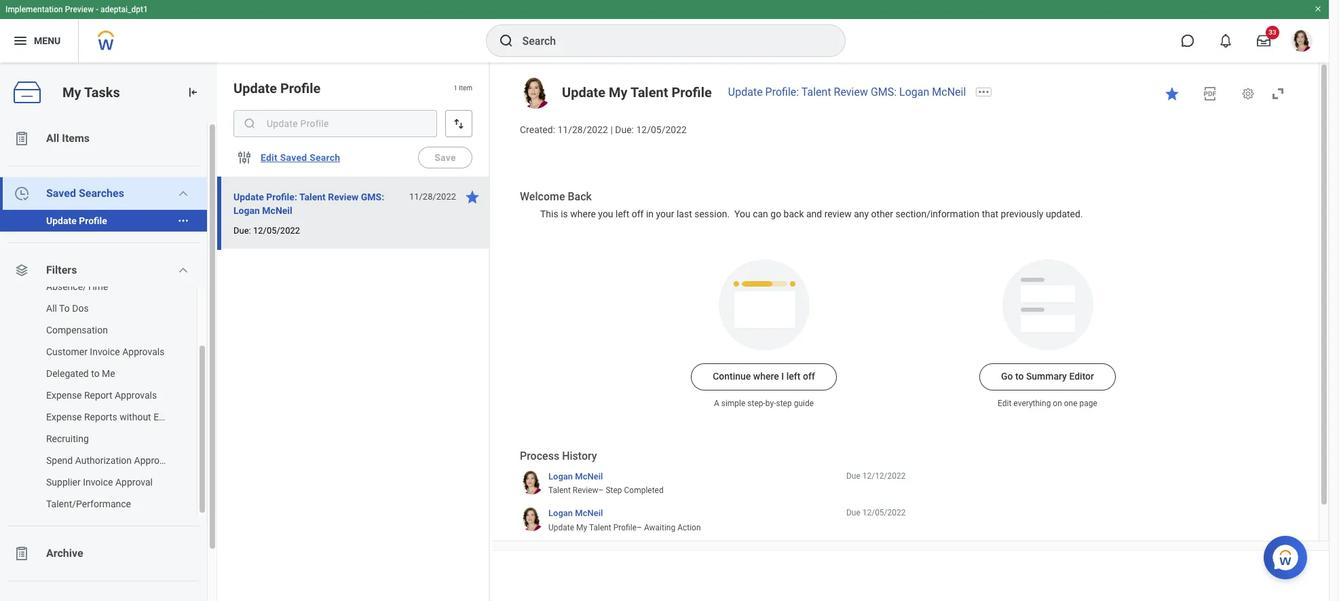 Task type: describe. For each thing, give the bounding box(es) containing it.
configure image
[[236, 149, 253, 166]]

all items button
[[0, 122, 207, 155]]

due 12/05/2022
[[847, 508, 906, 518]]

delegated
[[46, 368, 89, 379]]

that previously
[[982, 208, 1044, 219]]

due for due 12/12/2022
[[847, 471, 861, 481]]

search
[[310, 152, 341, 163]]

gear image
[[1242, 87, 1256, 101]]

employee's photo (logan mcneil) image
[[520, 77, 551, 109]]

reports
[[84, 412, 117, 422]]

approvals for customer invoice approvals
[[122, 346, 165, 357]]

saved inside button
[[280, 152, 307, 163]]

go to summary editor button
[[980, 364, 1117, 391]]

created:
[[520, 124, 556, 135]]

sort image
[[452, 117, 466, 130]]

process
[[520, 450, 560, 463]]

other
[[872, 208, 894, 219]]

step
[[777, 399, 792, 408]]

created: 11/28/2022 | due: 12/05/2022
[[520, 124, 687, 135]]

welcome
[[520, 190, 565, 203]]

profile inside button
[[79, 215, 107, 226]]

filters
[[46, 264, 77, 276]]

expense for expense reports without exceptions
[[46, 412, 82, 422]]

chevron down image for filters
[[178, 265, 189, 276]]

|
[[611, 124, 613, 135]]

update profile: talent review gms: logan mcneil inside button
[[234, 192, 385, 216]]

0 vertical spatial gms:
[[871, 86, 897, 98]]

this
[[541, 208, 559, 219]]

12/12/2022
[[863, 471, 906, 481]]

-
[[96, 5, 99, 14]]

due 12/12/2022
[[847, 471, 906, 481]]

expense reports without exceptions
[[46, 412, 200, 422]]

all for all to dos
[[46, 303, 57, 314]]

updated.
[[1047, 208, 1084, 219]]

update inside update profile: talent review gms: logan mcneil
[[234, 192, 264, 202]]

clipboard image
[[14, 130, 30, 147]]

exceptions
[[154, 412, 200, 422]]

tasks
[[84, 84, 120, 100]]

11/28/2022 inside item list element
[[409, 192, 456, 202]]

12/05/2022 for due: 12/05/2022
[[253, 225, 300, 236]]

edit for edit everything on one page
[[998, 399, 1012, 408]]

everything
[[1014, 399, 1052, 408]]

spend
[[46, 455, 73, 466]]

supplier
[[46, 477, 81, 488]]

to for me
[[91, 368, 100, 379]]

edit saved search button
[[255, 144, 346, 171]]

1 horizontal spatial 11/28/2022
[[558, 124, 608, 135]]

spend authorization approvals button
[[0, 450, 183, 471]]

approvals for expense report approvals
[[115, 390, 157, 401]]

menu banner
[[0, 0, 1330, 62]]

adeptai_dpt1
[[101, 5, 148, 14]]

in
[[647, 208, 654, 219]]

update inside update profile button
[[46, 215, 77, 226]]

all to dos
[[46, 303, 89, 314]]

search image inside item list element
[[243, 117, 257, 130]]

continue where i left off
[[713, 371, 816, 382]]

update profile list
[[0, 210, 207, 232]]

process history region
[[520, 449, 906, 538]]

off inside welcome back this is where you left off in your last session.  you can go back and review any other section/information that previously updated.
[[632, 208, 644, 219]]

welcome back this is where you left off in your last session.  you can go back and review any other section/information that previously updated.
[[520, 190, 1084, 219]]

process history
[[520, 450, 597, 463]]

profile inside item list element
[[280, 80, 321, 96]]

expense for expense report approvals
[[46, 390, 82, 401]]

profile logan mcneil image
[[1292, 30, 1313, 54]]

saved searches button
[[0, 177, 207, 210]]

list containing all items
[[0, 122, 217, 601]]

close environment banner image
[[1315, 5, 1323, 13]]

profile inside process history region
[[614, 523, 637, 532]]

talent/performance button
[[0, 493, 183, 515]]

related actions image
[[177, 215, 189, 227]]

where inside "button"
[[754, 371, 780, 382]]

section/information
[[896, 208, 980, 219]]

can go
[[753, 208, 782, 219]]

view printable version (pdf) image
[[1203, 86, 1219, 102]]

my tasks
[[62, 84, 120, 100]]

due for due 12/05/2022
[[847, 508, 861, 518]]

supplier invoice approval button
[[0, 471, 183, 493]]

left inside welcome back this is where you left off in your last session.  you can go back and review any other section/information that previously updated.
[[616, 208, 630, 219]]

logan mcneil for my
[[549, 508, 603, 518]]

archive button
[[0, 537, 207, 570]]

due: inside item list element
[[234, 225, 251, 236]]

recruiting
[[46, 433, 89, 444]]

edit everything on one page
[[998, 399, 1098, 408]]

absence/time button
[[0, 276, 183, 297]]

logan inside update profile: talent review gms: logan mcneil button
[[234, 205, 260, 216]]

archive
[[46, 547, 83, 560]]

transformation import image
[[186, 86, 200, 99]]

compensation button
[[0, 319, 183, 341]]

12/05/2022 for due 12/05/2022
[[863, 508, 906, 518]]

absence/time
[[46, 281, 108, 292]]

step-
[[748, 399, 766, 408]]

history
[[562, 450, 597, 463]]

approvals for spend authorization approvals
[[134, 455, 176, 466]]

all items
[[46, 132, 90, 145]]

any
[[854, 208, 869, 219]]

on
[[1054, 399, 1063, 408]]

star image
[[465, 189, 481, 205]]

profile: inside update profile: talent review gms: logan mcneil
[[266, 192, 297, 202]]

mcneil inside update profile: talent review gms: logan mcneil
[[262, 205, 293, 216]]

expense report approvals
[[46, 390, 157, 401]]

perspective image
[[14, 262, 30, 278]]

talent review – step completed
[[549, 486, 664, 495]]

back
[[784, 208, 804, 219]]

completed
[[624, 486, 664, 495]]

to
[[59, 303, 70, 314]]

searches
[[79, 187, 124, 200]]

to for summary
[[1016, 371, 1024, 382]]

update my talent profile – awaiting action
[[549, 523, 701, 532]]

a
[[714, 399, 720, 408]]

continue where i left off button
[[691, 364, 837, 391]]



Task type: locate. For each thing, give the bounding box(es) containing it.
my left tasks
[[62, 84, 81, 100]]

off inside "button"
[[803, 371, 816, 382]]

saved inside dropdown button
[[46, 187, 76, 200]]

none text field inside item list element
[[234, 110, 437, 137]]

0 vertical spatial search image
[[498, 33, 514, 49]]

–
[[599, 486, 604, 495], [637, 523, 642, 532]]

last
[[677, 208, 693, 219]]

1 chevron down image from the top
[[178, 188, 189, 199]]

0 horizontal spatial update profile
[[46, 215, 107, 226]]

0 horizontal spatial profile:
[[266, 192, 297, 202]]

invoice
[[90, 346, 120, 357], [83, 477, 113, 488]]

1 vertical spatial invoice
[[83, 477, 113, 488]]

2 horizontal spatial review
[[834, 86, 869, 98]]

expense inside "button"
[[46, 390, 82, 401]]

0 horizontal spatial off
[[632, 208, 644, 219]]

update profile inside item list element
[[234, 80, 321, 96]]

1 due from the top
[[847, 471, 861, 481]]

gms:
[[871, 86, 897, 98], [361, 192, 385, 202]]

1 horizontal spatial where
[[754, 371, 780, 382]]

0 vertical spatial invoice
[[90, 346, 120, 357]]

logan mcneil down history
[[549, 471, 603, 481]]

1 vertical spatial expense
[[46, 412, 82, 422]]

0 horizontal spatial –
[[599, 486, 604, 495]]

all to dos button
[[0, 297, 183, 319]]

list
[[0, 122, 217, 601], [0, 276, 207, 515]]

Search Workday  search field
[[523, 26, 817, 56]]

0 vertical spatial left
[[616, 208, 630, 219]]

logan mcneil button down history
[[549, 471, 603, 482]]

customer
[[46, 346, 88, 357]]

left right the i
[[787, 371, 801, 382]]

spend authorization approvals
[[46, 455, 176, 466]]

all inside button
[[46, 303, 57, 314]]

1 vertical spatial off
[[803, 371, 816, 382]]

chevron down image inside saved searches dropdown button
[[178, 188, 189, 199]]

0 vertical spatial expense
[[46, 390, 82, 401]]

clipboard image
[[14, 545, 30, 562]]

my for update my talent profile – awaiting action
[[577, 523, 588, 532]]

where inside welcome back this is where you left off in your last session.  you can go back and review any other section/information that previously updated.
[[571, 208, 596, 219]]

1 horizontal spatial update profile: talent review gms: logan mcneil
[[729, 86, 967, 98]]

where down back
[[571, 208, 596, 219]]

0 vertical spatial –
[[599, 486, 604, 495]]

1 expense from the top
[[46, 390, 82, 401]]

all left items
[[46, 132, 59, 145]]

0 vertical spatial profile:
[[766, 86, 799, 98]]

approval
[[115, 477, 153, 488]]

2 all from the top
[[46, 303, 57, 314]]

a simple step-by-step guide
[[714, 399, 814, 408]]

2 vertical spatial 12/05/2022
[[863, 508, 906, 518]]

expense up recruiting
[[46, 412, 82, 422]]

invoice for approval
[[83, 477, 113, 488]]

0 vertical spatial update profile: talent review gms: logan mcneil
[[729, 86, 967, 98]]

logan mcneil button for review
[[549, 471, 603, 482]]

go
[[1002, 371, 1014, 382]]

edit saved search
[[261, 152, 341, 163]]

1 vertical spatial due
[[847, 508, 861, 518]]

12/05/2022 inside item list element
[[253, 225, 300, 236]]

implementation
[[5, 5, 63, 14]]

due left 12/12/2022 at bottom right
[[847, 471, 861, 481]]

save button
[[418, 147, 473, 168]]

1 vertical spatial approvals
[[115, 390, 157, 401]]

one
[[1065, 399, 1078, 408]]

1 vertical spatial logan mcneil button
[[549, 508, 603, 519]]

invoice up me
[[90, 346, 120, 357]]

my
[[62, 84, 81, 100], [609, 84, 628, 101], [577, 523, 588, 532]]

dos
[[72, 303, 89, 314]]

chevron down image up related actions icon
[[178, 188, 189, 199]]

you
[[599, 208, 614, 219]]

1 vertical spatial 12/05/2022
[[253, 225, 300, 236]]

2 expense from the top
[[46, 412, 82, 422]]

0 horizontal spatial my
[[62, 84, 81, 100]]

1 vertical spatial due:
[[234, 225, 251, 236]]

12/05/2022 inside process history region
[[863, 508, 906, 518]]

delegated to me
[[46, 368, 115, 379]]

1 horizontal spatial to
[[1016, 371, 1024, 382]]

update profile button
[[0, 210, 172, 232]]

invoice down authorization
[[83, 477, 113, 488]]

0 vertical spatial update profile
[[234, 80, 321, 96]]

summary
[[1027, 371, 1068, 382]]

expense down "delegated"
[[46, 390, 82, 401]]

editor
[[1070, 371, 1095, 382]]

2 horizontal spatial 12/05/2022
[[863, 508, 906, 518]]

menu
[[34, 35, 61, 46]]

1 horizontal spatial search image
[[498, 33, 514, 49]]

notifications large image
[[1220, 34, 1233, 48]]

logan mcneil down the talent review – step completed
[[549, 508, 603, 518]]

0 vertical spatial chevron down image
[[178, 188, 189, 199]]

edit right configure icon at the top of the page
[[261, 152, 278, 163]]

0 horizontal spatial update profile: talent review gms: logan mcneil
[[234, 192, 385, 216]]

by-
[[766, 399, 777, 408]]

approvals inside "button"
[[115, 390, 157, 401]]

implementation preview -   adeptai_dpt1
[[5, 5, 148, 14]]

1 vertical spatial review
[[328, 192, 359, 202]]

my up |
[[609, 84, 628, 101]]

is
[[561, 208, 568, 219]]

2 logan mcneil from the top
[[549, 508, 603, 518]]

inbox large image
[[1258, 34, 1271, 48]]

1 vertical spatial profile:
[[266, 192, 297, 202]]

0 vertical spatial approvals
[[122, 346, 165, 357]]

– left step
[[599, 486, 604, 495]]

0 vertical spatial review
[[834, 86, 869, 98]]

search image
[[498, 33, 514, 49], [243, 117, 257, 130]]

None text field
[[234, 110, 437, 137]]

preview
[[65, 5, 94, 14]]

clock check image
[[14, 185, 30, 202]]

0 horizontal spatial search image
[[243, 117, 257, 130]]

11/28/2022
[[558, 124, 608, 135], [409, 192, 456, 202]]

1 horizontal spatial 12/05/2022
[[637, 124, 687, 135]]

edit inside button
[[261, 152, 278, 163]]

to right go
[[1016, 371, 1024, 382]]

0 vertical spatial off
[[632, 208, 644, 219]]

i
[[782, 371, 785, 382]]

my tasks element
[[0, 62, 217, 601]]

11/28/2022 left star icon
[[409, 192, 456, 202]]

0 vertical spatial logan mcneil button
[[549, 471, 603, 482]]

saved left search
[[280, 152, 307, 163]]

1 logan mcneil from the top
[[549, 471, 603, 481]]

chevron down image down related actions icon
[[178, 265, 189, 276]]

0 vertical spatial where
[[571, 208, 596, 219]]

action
[[678, 523, 701, 532]]

1 horizontal spatial profile:
[[766, 86, 799, 98]]

saved
[[280, 152, 307, 163], [46, 187, 76, 200]]

12/05/2022 down 12/12/2022 at bottom right
[[863, 508, 906, 518]]

without
[[120, 412, 151, 422]]

1 horizontal spatial update profile
[[234, 80, 321, 96]]

me
[[102, 368, 115, 379]]

authorization
[[75, 455, 132, 466]]

1 vertical spatial where
[[754, 371, 780, 382]]

logan mcneil
[[549, 471, 603, 481], [549, 508, 603, 518]]

profile:
[[766, 86, 799, 98], [266, 192, 297, 202]]

1 logan mcneil button from the top
[[549, 471, 603, 482]]

invoice inside supplier invoice approval button
[[83, 477, 113, 488]]

logan mcneil for review
[[549, 471, 603, 481]]

all inside all items "button"
[[46, 132, 59, 145]]

saved searches
[[46, 187, 124, 200]]

1 vertical spatial logan mcneil
[[549, 508, 603, 518]]

– left awaiting
[[637, 523, 642, 532]]

guide
[[794, 399, 814, 408]]

simple
[[722, 399, 746, 408]]

expense reports without exceptions button
[[0, 406, 200, 428]]

filters button
[[0, 254, 207, 287]]

talent inside update profile: talent review gms: logan mcneil button
[[299, 192, 326, 202]]

chevron down image
[[178, 188, 189, 199], [178, 265, 189, 276]]

11/28/2022 left |
[[558, 124, 608, 135]]

1 vertical spatial update profile
[[46, 215, 107, 226]]

0 vertical spatial all
[[46, 132, 59, 145]]

approvals
[[122, 346, 165, 357], [115, 390, 157, 401], [134, 455, 176, 466]]

expense
[[46, 390, 82, 401], [46, 412, 82, 422]]

and review
[[807, 208, 852, 219]]

step
[[606, 486, 622, 495]]

expense inside button
[[46, 412, 82, 422]]

1 vertical spatial search image
[[243, 117, 257, 130]]

33 button
[[1250, 26, 1280, 56]]

star image
[[1165, 86, 1181, 102]]

2 vertical spatial approvals
[[134, 455, 176, 466]]

1 horizontal spatial my
[[577, 523, 588, 532]]

approvals up delegated to me button at the bottom of page
[[122, 346, 165, 357]]

supplier invoice approval
[[46, 477, 153, 488]]

logan
[[900, 86, 930, 98], [234, 205, 260, 216], [549, 471, 573, 481], [549, 508, 573, 518]]

justify image
[[12, 33, 29, 49]]

saved up update profile button at the left top
[[46, 187, 76, 200]]

2 chevron down image from the top
[[178, 265, 189, 276]]

to left me
[[91, 368, 100, 379]]

fullscreen image
[[1271, 86, 1287, 102]]

0 vertical spatial due:
[[615, 124, 634, 135]]

1 all from the top
[[46, 132, 59, 145]]

report
[[84, 390, 112, 401]]

update
[[234, 80, 277, 96], [562, 84, 606, 101], [729, 86, 763, 98], [234, 192, 264, 202], [46, 215, 77, 226], [549, 523, 575, 532]]

1 horizontal spatial off
[[803, 371, 816, 382]]

menu button
[[0, 19, 78, 62]]

0 vertical spatial due
[[847, 471, 861, 481]]

due: right |
[[615, 124, 634, 135]]

your
[[656, 208, 675, 219]]

0 horizontal spatial due:
[[234, 225, 251, 236]]

0 horizontal spatial edit
[[261, 152, 278, 163]]

logan mcneil button for my
[[549, 508, 603, 519]]

2 horizontal spatial my
[[609, 84, 628, 101]]

1 horizontal spatial due:
[[615, 124, 634, 135]]

off left in
[[632, 208, 644, 219]]

edit
[[261, 152, 278, 163], [998, 399, 1012, 408]]

item
[[459, 84, 473, 92]]

all left to
[[46, 303, 57, 314]]

off right the i
[[803, 371, 816, 382]]

delegated to me button
[[0, 363, 183, 384]]

1 vertical spatial update profile: talent review gms: logan mcneil
[[234, 192, 385, 216]]

1 horizontal spatial edit
[[998, 399, 1012, 408]]

0 horizontal spatial 12/05/2022
[[253, 225, 300, 236]]

0 horizontal spatial to
[[91, 368, 100, 379]]

1 vertical spatial left
[[787, 371, 801, 382]]

where
[[571, 208, 596, 219], [754, 371, 780, 382]]

0 horizontal spatial 11/28/2022
[[409, 192, 456, 202]]

1 vertical spatial edit
[[998, 399, 1012, 408]]

chevron down image for saved searches
[[178, 188, 189, 199]]

gms: inside button
[[361, 192, 385, 202]]

list containing absence/time
[[0, 276, 207, 515]]

1 list from the top
[[0, 122, 217, 601]]

approvals up the without
[[115, 390, 157, 401]]

1 horizontal spatial saved
[[280, 152, 307, 163]]

save
[[435, 152, 456, 163]]

1 horizontal spatial –
[[637, 523, 642, 532]]

update profile inside update profile button
[[46, 215, 107, 226]]

2 logan mcneil button from the top
[[549, 508, 603, 519]]

33
[[1270, 29, 1277, 36]]

continue
[[713, 371, 751, 382]]

1 horizontal spatial review
[[573, 486, 599, 495]]

go to summary editor
[[1002, 371, 1095, 382]]

12/05/2022 down update my talent profile
[[637, 124, 687, 135]]

left right you
[[616, 208, 630, 219]]

review inside process history region
[[573, 486, 599, 495]]

update inside process history region
[[549, 523, 575, 532]]

1 horizontal spatial left
[[787, 371, 801, 382]]

0 vertical spatial 11/28/2022
[[558, 124, 608, 135]]

item list element
[[217, 62, 490, 601]]

0 horizontal spatial review
[[328, 192, 359, 202]]

off
[[632, 208, 644, 219], [803, 371, 816, 382]]

to inside delegated to me button
[[91, 368, 100, 379]]

my inside process history region
[[577, 523, 588, 532]]

session.
[[695, 208, 730, 219]]

due: right related actions icon
[[234, 225, 251, 236]]

0 horizontal spatial where
[[571, 208, 596, 219]]

1 vertical spatial gms:
[[361, 192, 385, 202]]

0 vertical spatial 12/05/2022
[[637, 124, 687, 135]]

0 vertical spatial logan mcneil
[[549, 471, 603, 481]]

invoice inside customer invoice approvals button
[[90, 346, 120, 357]]

all for all items
[[46, 132, 59, 145]]

2 due from the top
[[847, 508, 861, 518]]

talent/performance
[[46, 499, 131, 509]]

2 list from the top
[[0, 276, 207, 515]]

edit for edit saved search
[[261, 152, 278, 163]]

2 vertical spatial review
[[573, 486, 599, 495]]

1 vertical spatial chevron down image
[[178, 265, 189, 276]]

1 vertical spatial all
[[46, 303, 57, 314]]

review inside update profile: talent review gms: logan mcneil
[[328, 192, 359, 202]]

1 horizontal spatial gms:
[[871, 86, 897, 98]]

due down the due 12/12/2022
[[847, 508, 861, 518]]

due:
[[615, 124, 634, 135], [234, 225, 251, 236]]

1 vertical spatial –
[[637, 523, 642, 532]]

1 item
[[454, 84, 473, 92]]

logan mcneil button down the talent review – step completed
[[549, 508, 603, 519]]

update my talent profile
[[562, 84, 712, 101]]

talent
[[631, 84, 669, 101], [802, 86, 832, 98], [299, 192, 326, 202], [549, 486, 571, 495], [589, 523, 612, 532]]

left inside "button"
[[787, 371, 801, 382]]

update profile: talent review gms: logan mcneil link
[[729, 86, 967, 98]]

edit down go
[[998, 399, 1012, 408]]

invoice for approvals
[[90, 346, 120, 357]]

where left the i
[[754, 371, 780, 382]]

0 horizontal spatial left
[[616, 208, 630, 219]]

update profile: talent review gms: logan mcneil button
[[234, 189, 402, 219]]

12/05/2022
[[637, 124, 687, 135], [253, 225, 300, 236], [863, 508, 906, 518]]

approvals up approval on the bottom of the page
[[134, 455, 176, 466]]

1 vertical spatial saved
[[46, 187, 76, 200]]

expense report approvals button
[[0, 384, 183, 406]]

customer invoice approvals button
[[0, 341, 183, 363]]

compensation
[[46, 325, 108, 336]]

my down the talent review – step completed
[[577, 523, 588, 532]]

0 vertical spatial edit
[[261, 152, 278, 163]]

0 horizontal spatial saved
[[46, 187, 76, 200]]

to inside go to summary editor button
[[1016, 371, 1024, 382]]

all
[[46, 132, 59, 145], [46, 303, 57, 314]]

my for update my talent profile
[[609, 84, 628, 101]]

0 vertical spatial saved
[[280, 152, 307, 163]]

12/05/2022 down update profile: talent review gms: logan mcneil button
[[253, 225, 300, 236]]

0 horizontal spatial gms:
[[361, 192, 385, 202]]

1 vertical spatial 11/28/2022
[[409, 192, 456, 202]]



Task type: vqa. For each thing, say whether or not it's contained in the screenshot.
Career
no



